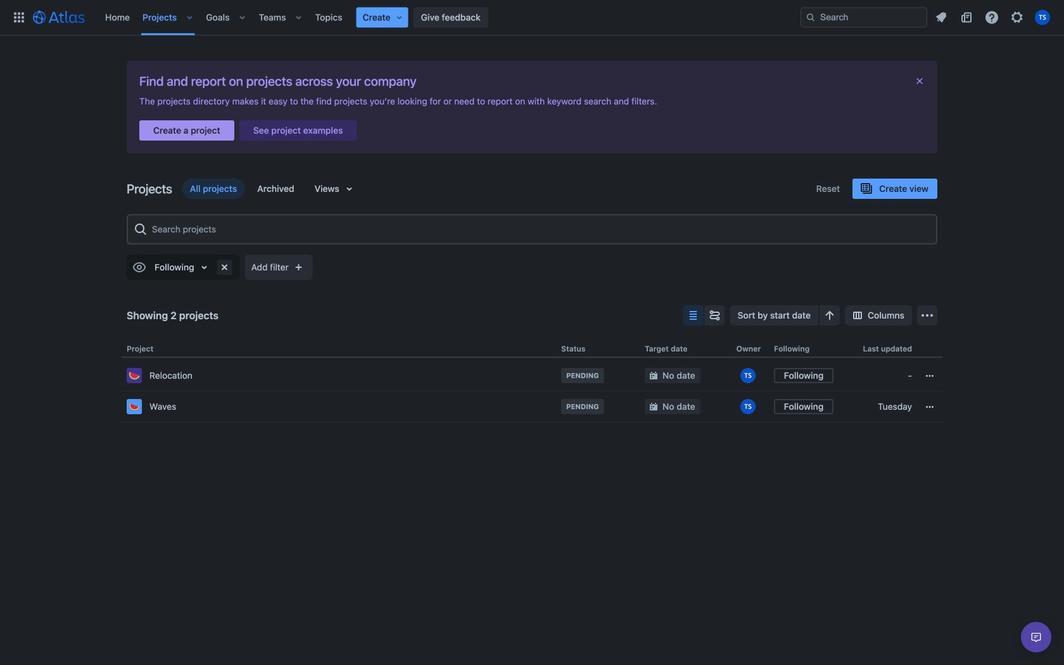 Task type: locate. For each thing, give the bounding box(es) containing it.
Search projects field
[[148, 218, 932, 241]]

help image
[[985, 10, 1000, 25]]

Search field
[[801, 7, 928, 28]]

reverse sort order image
[[823, 308, 838, 323]]

account image
[[1036, 10, 1051, 25]]

banner
[[0, 0, 1065, 35]]

None search field
[[801, 7, 928, 28]]

more options image
[[920, 308, 935, 323]]

display as list image
[[686, 308, 701, 323]]



Task type: vqa. For each thing, say whether or not it's contained in the screenshot.
The Following image
yes



Task type: describe. For each thing, give the bounding box(es) containing it.
search image
[[806, 12, 816, 22]]

notifications image
[[934, 10, 949, 25]]

top element
[[8, 0, 801, 35]]

open intercom messenger image
[[1029, 630, 1044, 645]]

close banner image
[[915, 76, 925, 86]]

switch to... image
[[11, 10, 27, 25]]

display as timeline image
[[708, 308, 723, 323]]

settings image
[[1010, 10, 1025, 25]]

following image
[[132, 260, 147, 275]]

search projects image
[[133, 222, 148, 237]]



